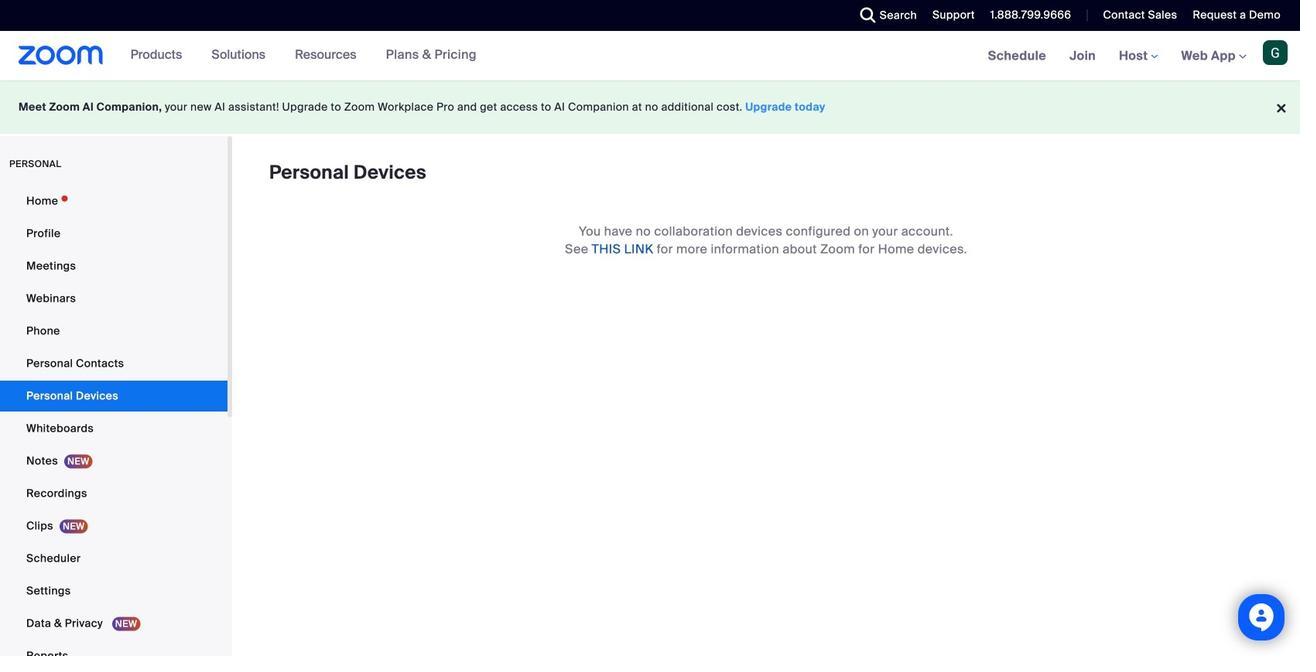 Task type: describe. For each thing, give the bounding box(es) containing it.
product information navigation
[[119, 31, 488, 80]]



Task type: locate. For each thing, give the bounding box(es) containing it.
banner
[[0, 31, 1300, 82]]

meetings navigation
[[976, 31, 1300, 82]]

profile picture image
[[1263, 40, 1288, 65]]

footer
[[0, 80, 1300, 134]]

personal menu menu
[[0, 186, 228, 656]]

zoom logo image
[[19, 46, 103, 65]]



Task type: vqa. For each thing, say whether or not it's contained in the screenshot.
the leftmost add IMAGE
no



